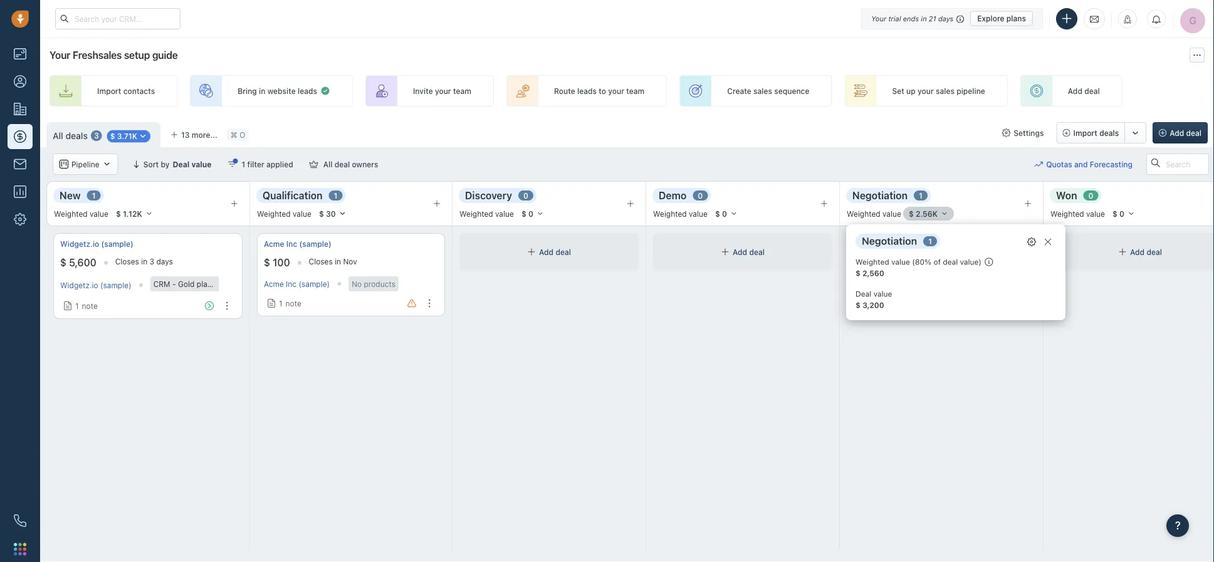 Task type: describe. For each thing, give the bounding box(es) containing it.
bring
[[238, 86, 257, 95]]

value for discovery
[[495, 209, 514, 218]]

value for won
[[1087, 209, 1105, 218]]

Search field
[[1147, 154, 1210, 175]]

1 techcave from the top
[[854, 240, 888, 249]]

1 plan from the left
[[197, 280, 212, 288]]

1 techcave (sample) from the top
[[854, 240, 922, 249]]

o
[[240, 130, 245, 139]]

freshsales
[[73, 49, 122, 61]]

1 inc from the top
[[286, 240, 297, 249]]

add deal inside add deal button
[[1170, 129, 1202, 137]]

in for negotiation
[[935, 257, 941, 266]]

and
[[1075, 160, 1088, 169]]

your trial ends in 21 days
[[872, 14, 954, 23]]

sort
[[143, 160, 159, 169]]

pipeline
[[71, 160, 99, 169]]

add deal inside add deal link
[[1068, 86, 1100, 95]]

settings
[[1014, 129, 1044, 137]]

$ 2.56k
[[909, 209, 938, 218]]

import contacts link
[[50, 75, 178, 107]]

up
[[907, 86, 916, 95]]

$ 2,560
[[856, 269, 885, 278]]

nov
[[343, 257, 357, 266]]

$ 30 button
[[313, 207, 352, 221]]

weighted for discovery
[[460, 209, 493, 218]]

1 acme inc (sample) link from the top
[[264, 239, 332, 250]]

create sales sequence link
[[680, 75, 832, 107]]

phone image
[[14, 515, 26, 527]]

$ 5,600
[[60, 257, 96, 269]]

invite
[[413, 86, 433, 95]]

create
[[728, 86, 752, 95]]

30
[[326, 209, 336, 218]]

2 crm - gold plan monthly (sample) from the left
[[943, 280, 1065, 288]]

$ 0 button for discovery
[[516, 207, 550, 221]]

setup
[[124, 49, 150, 61]]

bring in website leads link
[[190, 75, 353, 107]]

days for $ 5,600
[[156, 257, 173, 266]]

1 down 100
[[279, 299, 283, 308]]

add deal button
[[1153, 122, 1208, 144]]

your for your trial ends in 21 days
[[872, 14, 887, 23]]

import for import deals
[[1074, 129, 1098, 137]]

widgetz.io inside "link"
[[60, 240, 99, 249]]

trial
[[889, 14, 901, 23]]

2 plan from the left
[[986, 280, 1001, 288]]

won
[[1057, 189, 1078, 201]]

no products
[[352, 280, 396, 288]]

import deals button
[[1057, 122, 1126, 144]]

in for qualification
[[335, 257, 341, 266]]

2 inc from the top
[[286, 280, 297, 288]]

deal inside deal value $ 3,200
[[856, 290, 872, 298]]

new
[[60, 189, 81, 201]]

value for negotiation
[[883, 209, 902, 218]]

2,560
[[863, 269, 885, 278]]

(80%
[[913, 258, 932, 267]]

add for discovery
[[539, 248, 554, 256]]

invite your team
[[413, 86, 472, 95]]

website
[[268, 86, 296, 95]]

ends
[[903, 14, 919, 23]]

create sales sequence
[[728, 86, 810, 95]]

2 widgetz.io (sample) from the top
[[60, 281, 131, 290]]

2 widgetz.io (sample) link from the top
[[60, 281, 131, 290]]

container_wx8msf4aqz5i3rn1 image inside 'bring in website leads' link
[[320, 86, 330, 96]]

closes in 3 days
[[115, 257, 173, 266]]

$ 0 for won
[[1113, 209, 1125, 218]]

plans
[[1007, 14, 1027, 23]]

3 for in
[[150, 257, 154, 266]]

1 acme inc (sample) from the top
[[264, 240, 332, 249]]

1 note for $ 5,600
[[75, 302, 98, 310]]

$ 1.12k button
[[110, 207, 159, 221]]

add inside add deal button
[[1170, 129, 1185, 137]]

1 note for $ 100
[[279, 299, 301, 308]]

products
[[364, 280, 396, 288]]

add deal for demo
[[733, 248, 765, 256]]

your inside set up your sales pipeline link
[[918, 86, 934, 95]]

in left 21
[[921, 14, 927, 23]]

2 leads from the left
[[578, 86, 597, 95]]

$ 0 button for won
[[1107, 207, 1141, 221]]

invite your team link
[[366, 75, 494, 107]]

5,600
[[69, 257, 96, 269]]

$ 3.71k
[[110, 132, 137, 141]]

1 widgetz.io (sample) from the top
[[60, 240, 133, 249]]

1 leads from the left
[[298, 86, 317, 95]]

3,200 inside deal value $ 3,200
[[863, 301, 885, 310]]

your inside the invite your team link
[[435, 86, 451, 95]]

guide
[[152, 49, 178, 61]]

(sample) inside "link"
[[101, 240, 133, 249]]

all for deals
[[53, 131, 63, 141]]

what's new image
[[1124, 15, 1133, 24]]

container_wx8msf4aqz5i3rn1 image inside quotas and forecasting link
[[1035, 160, 1044, 169]]

$ 30
[[319, 209, 336, 218]]

phone element
[[8, 509, 33, 534]]

2 crm from the left
[[943, 280, 960, 288]]

of
[[934, 258, 941, 267]]

deals for all
[[66, 131, 88, 141]]

weighted value for negotiation
[[847, 209, 902, 218]]

6
[[943, 257, 948, 266]]

2 widgetz.io from the top
[[60, 281, 98, 290]]

$ 1.12k
[[116, 209, 142, 218]]

0 vertical spatial negotiation
[[853, 189, 908, 201]]

import contacts
[[97, 86, 155, 95]]

add deal link
[[1021, 75, 1123, 107]]

your freshsales setup guide
[[50, 49, 178, 61]]

⌘
[[231, 130, 238, 139]]

1 3,200 from the top
[[863, 257, 890, 269]]

discovery
[[465, 189, 512, 201]]

import for import contacts
[[97, 86, 121, 95]]

2 sales from the left
[[936, 86, 955, 95]]

closes in 6 days
[[909, 257, 967, 266]]

1 filter applied
[[242, 160, 293, 169]]

route leads to your team
[[554, 86, 645, 95]]

negotiation inside dialog
[[862, 235, 917, 247]]

$ 0 for demo
[[715, 209, 727, 218]]

quotas and forecasting
[[1047, 160, 1133, 169]]

weighted for demo
[[653, 209, 687, 218]]

set up your sales pipeline
[[893, 86, 986, 95]]

more...
[[192, 130, 217, 139]]

weighted value for qualification
[[257, 209, 312, 218]]

weighted for won
[[1051, 209, 1085, 218]]

sort by deal value
[[143, 160, 212, 169]]

sequence
[[775, 86, 810, 95]]

container_wx8msf4aqz5i3rn1 image inside 1 filter applied button
[[228, 160, 237, 169]]

weighted for qualification
[[257, 209, 291, 218]]

1 widgetz.io (sample) link from the top
[[60, 239, 133, 250]]

1 up $ 30 button
[[334, 191, 338, 200]]

quotas
[[1047, 160, 1073, 169]]

$ 3,200
[[854, 257, 890, 269]]

add for demo
[[733, 248, 748, 256]]

1 crm - gold plan monthly (sample) from the left
[[153, 280, 276, 288]]

all deal owners
[[323, 160, 378, 169]]

forecasting
[[1090, 160, 1133, 169]]

$ 100
[[264, 257, 290, 269]]

1 monthly from the left
[[214, 280, 242, 288]]

techcave (sample) link
[[854, 239, 922, 250]]

$ 3.71k button
[[107, 130, 151, 143]]

2.56k
[[916, 209, 938, 218]]



Task type: vqa. For each thing, say whether or not it's contained in the screenshot.
Weighted value (80% of deal value)
yes



Task type: locate. For each thing, give the bounding box(es) containing it.
1 vertical spatial inc
[[286, 280, 297, 288]]

3 inside all deals 3
[[94, 131, 99, 140]]

value for qualification
[[293, 209, 312, 218]]

3.71k
[[117, 132, 137, 141]]

1 right new
[[92, 191, 96, 200]]

container_wx8msf4aqz5i3rn1 image inside $ 3.71k button
[[139, 132, 147, 141]]

team right invite
[[453, 86, 472, 95]]

1 down $ 5,600 on the left top of page
[[75, 302, 79, 310]]

4 weighted value from the left
[[653, 209, 708, 218]]

1 your from the left
[[435, 86, 451, 95]]

closes left 'of'
[[909, 257, 933, 266]]

1 down $ 2,560
[[869, 302, 873, 310]]

0 horizontal spatial crm - gold plan monthly (sample)
[[153, 280, 276, 288]]

weighted down demo
[[653, 209, 687, 218]]

1 vertical spatial acme inc (sample)
[[264, 280, 330, 288]]

0 horizontal spatial deals
[[66, 131, 88, 141]]

note for $ 100
[[286, 299, 301, 308]]

leads
[[298, 86, 317, 95], [578, 86, 597, 95]]

0 vertical spatial techcave
[[854, 240, 888, 249]]

2 weighted value from the left
[[257, 209, 312, 218]]

negotiation up $ 3,200
[[862, 235, 917, 247]]

crm down 6
[[943, 280, 960, 288]]

1 $ 0 button from the left
[[516, 207, 550, 221]]

note
[[286, 299, 301, 308], [82, 302, 98, 310], [876, 302, 892, 310]]

1 vertical spatial negotiation
[[862, 235, 917, 247]]

1 widgetz.io from the top
[[60, 240, 99, 249]]

1 note down 5,600
[[75, 302, 98, 310]]

acme inc (sample) link down 100
[[264, 280, 330, 288]]

2 horizontal spatial 1 note
[[869, 302, 892, 310]]

0 horizontal spatial monthly
[[214, 280, 242, 288]]

1 horizontal spatial deal
[[856, 290, 872, 298]]

6 weighted value from the left
[[1051, 209, 1105, 218]]

days for $ 3,200
[[950, 257, 967, 266]]

$ 0 for discovery
[[522, 209, 534, 218]]

all deals 3
[[53, 131, 99, 141]]

1 up $ 2.56k
[[919, 191, 923, 200]]

1 vertical spatial acme
[[264, 280, 284, 288]]

1 horizontal spatial team
[[627, 86, 645, 95]]

2 - from the left
[[962, 280, 965, 288]]

add deal
[[1068, 86, 1100, 95], [1170, 129, 1202, 137], [539, 248, 571, 256], [733, 248, 765, 256], [1131, 248, 1163, 256]]

1 horizontal spatial 3
[[150, 257, 154, 266]]

widgetz.io down $ 5,600 on the left top of page
[[60, 281, 98, 290]]

1 vertical spatial all
[[323, 160, 333, 169]]

1 horizontal spatial note
[[286, 299, 301, 308]]

note down 2,560
[[876, 302, 892, 310]]

all inside button
[[323, 160, 333, 169]]

2 horizontal spatial your
[[918, 86, 934, 95]]

1 note down 2,560
[[869, 302, 892, 310]]

100
[[273, 257, 290, 269]]

deal
[[173, 160, 190, 169], [856, 290, 872, 298]]

container_wx8msf4aqz5i3rn1 image
[[228, 160, 237, 169], [310, 160, 318, 169], [1044, 238, 1053, 246], [527, 248, 536, 256], [721, 248, 730, 256], [985, 258, 994, 267], [63, 302, 72, 310], [857, 302, 866, 310]]

team right to
[[627, 86, 645, 95]]

0 horizontal spatial note
[[82, 302, 98, 310]]

pipeline button
[[53, 154, 118, 175]]

3 for deals
[[94, 131, 99, 140]]

2 3,200 from the top
[[863, 301, 885, 310]]

acme
[[264, 240, 284, 249], [264, 280, 284, 288]]

- down closes in 3 days
[[172, 280, 176, 288]]

import deals group
[[1057, 122, 1147, 144]]

container_wx8msf4aqz5i3rn1 image inside negotiation dialog
[[1028, 238, 1037, 246]]

widgetz.io (sample) link up 5,600
[[60, 239, 133, 250]]

3 your from the left
[[918, 86, 934, 95]]

1.12k
[[123, 209, 142, 218]]

acme inc (sample) down 100
[[264, 280, 330, 288]]

2 horizontal spatial closes
[[909, 257, 933, 266]]

techcave up $ 3,200
[[854, 240, 888, 249]]

no
[[352, 280, 362, 288]]

weighted value for won
[[1051, 209, 1105, 218]]

2 acme inc (sample) from the top
[[264, 280, 330, 288]]

in right bring
[[259, 86, 266, 95]]

weighted value down new
[[54, 209, 108, 218]]

route leads to your team link
[[507, 75, 667, 107]]

1 inside button
[[242, 160, 245, 169]]

2 $ 0 button from the left
[[710, 207, 744, 221]]

1 vertical spatial import
[[1074, 129, 1098, 137]]

1 horizontal spatial 1 note
[[279, 299, 301, 308]]

acme up $ 100
[[264, 240, 284, 249]]

1 note
[[279, 299, 301, 308], [75, 302, 98, 310], [869, 302, 892, 310]]

weighted up 2,560
[[856, 258, 890, 267]]

0 vertical spatial acme inc (sample)
[[264, 240, 332, 249]]

0 vertical spatial widgetz.io (sample)
[[60, 240, 133, 249]]

closes for $ 3,200
[[909, 257, 933, 266]]

days right 21
[[939, 14, 954, 23]]

add inside add deal link
[[1068, 86, 1083, 95]]

your left freshsales
[[50, 49, 70, 61]]

weighted
[[54, 209, 88, 218], [257, 209, 291, 218], [460, 209, 493, 218], [653, 209, 687, 218], [847, 209, 881, 218], [1051, 209, 1085, 218], [856, 258, 890, 267]]

1 vertical spatial techcave (sample)
[[854, 281, 921, 290]]

2 techcave (sample) from the top
[[854, 281, 921, 290]]

1 $ 0 from the left
[[522, 209, 534, 218]]

deal down $ 2,560
[[856, 290, 872, 298]]

1 vertical spatial acme inc (sample) link
[[264, 280, 330, 288]]

leads left to
[[578, 86, 597, 95]]

in down $ 1.12k 'button'
[[141, 257, 147, 266]]

all deals link
[[53, 130, 88, 142]]

1 weighted value from the left
[[54, 209, 108, 218]]

1 vertical spatial widgetz.io (sample)
[[60, 281, 131, 290]]

plan
[[197, 280, 212, 288], [986, 280, 1001, 288]]

0 vertical spatial widgetz.io
[[60, 240, 99, 249]]

add deal for won
[[1131, 248, 1163, 256]]

weighted value for demo
[[653, 209, 708, 218]]

widgetz.io up $ 5,600 on the left top of page
[[60, 240, 99, 249]]

sales right create
[[754, 86, 773, 95]]

1 horizontal spatial leads
[[578, 86, 597, 95]]

1 vertical spatial widgetz.io (sample) link
[[60, 281, 131, 290]]

1 horizontal spatial closes
[[309, 257, 333, 266]]

widgetz.io
[[60, 240, 99, 249], [60, 281, 98, 290]]

1 horizontal spatial $ 0 button
[[710, 207, 744, 221]]

import
[[97, 86, 121, 95], [1074, 129, 1098, 137]]

import left contacts
[[97, 86, 121, 95]]

in left nov
[[335, 257, 341, 266]]

1 acme from the top
[[264, 240, 284, 249]]

0 horizontal spatial plan
[[197, 280, 212, 288]]

closes
[[115, 257, 139, 266], [309, 257, 333, 266], [909, 257, 933, 266]]

-
[[172, 280, 176, 288], [962, 280, 965, 288]]

$
[[110, 132, 115, 141], [116, 209, 121, 218], [319, 209, 324, 218], [522, 209, 527, 218], [715, 209, 720, 218], [909, 209, 914, 218], [1113, 209, 1118, 218], [60, 257, 66, 269], [264, 257, 270, 269], [854, 257, 860, 269], [856, 269, 861, 278], [856, 301, 861, 310]]

0 vertical spatial techcave (sample)
[[854, 240, 922, 249]]

team
[[453, 86, 472, 95], [627, 86, 645, 95]]

1 horizontal spatial crm
[[943, 280, 960, 288]]

2 team from the left
[[627, 86, 645, 95]]

weighted down won
[[1051, 209, 1085, 218]]

container_wx8msf4aqz5i3rn1 image
[[320, 86, 330, 96], [1002, 129, 1011, 137], [139, 132, 147, 141], [60, 160, 68, 169], [103, 160, 111, 169], [1035, 160, 1044, 169], [1028, 238, 1037, 246], [1119, 248, 1128, 256], [267, 299, 276, 308]]

0 vertical spatial all
[[53, 131, 63, 141]]

$ 3.71k button
[[103, 129, 154, 143]]

3 right all deals link
[[94, 131, 99, 140]]

3 down $ 1.12k 'button'
[[150, 257, 154, 266]]

2 horizontal spatial $ 0
[[1113, 209, 1125, 218]]

0 horizontal spatial $ 0 button
[[516, 207, 550, 221]]

5 weighted value from the left
[[847, 209, 902, 218]]

value for new
[[90, 209, 108, 218]]

1 horizontal spatial $ 0
[[715, 209, 727, 218]]

0 vertical spatial acme inc (sample) link
[[264, 239, 332, 250]]

in
[[921, 14, 927, 23], [259, 86, 266, 95], [141, 257, 147, 266], [335, 257, 341, 266], [935, 257, 941, 266]]

note for $ 5,600
[[82, 302, 98, 310]]

deal right by
[[173, 160, 190, 169]]

your inside route leads to your team link
[[608, 86, 625, 95]]

acme inc (sample)
[[264, 240, 332, 249], [264, 280, 330, 288]]

deal inside negotiation dialog
[[943, 258, 958, 267]]

1 horizontal spatial your
[[608, 86, 625, 95]]

inc down 100
[[286, 280, 297, 288]]

3 $ 0 button from the left
[[1107, 207, 1141, 221]]

3,200 up 2,560
[[863, 257, 890, 269]]

2 acme inc (sample) link from the top
[[264, 280, 330, 288]]

widgetz.io (sample) link
[[60, 239, 133, 250], [60, 281, 131, 290]]

contacts
[[123, 86, 155, 95]]

1 horizontal spatial deals
[[1100, 129, 1119, 137]]

widgetz.io (sample) down 5,600
[[60, 281, 131, 290]]

import deals
[[1074, 129, 1119, 137]]

all up pipeline dropdown button on the left top of the page
[[53, 131, 63, 141]]

pipeline
[[957, 86, 986, 95]]

0 vertical spatial import
[[97, 86, 121, 95]]

deals inside 'button'
[[1100, 129, 1119, 137]]

all left owners
[[323, 160, 333, 169]]

1 closes from the left
[[115, 257, 139, 266]]

3,200
[[863, 257, 890, 269], [863, 301, 885, 310]]

your right to
[[608, 86, 625, 95]]

weighted value (80% of deal value)
[[856, 258, 982, 267]]

your for your freshsales setup guide
[[50, 49, 70, 61]]

closes left nov
[[309, 257, 333, 266]]

1 horizontal spatial -
[[962, 280, 965, 288]]

crm down closes in 3 days
[[153, 280, 170, 288]]

deals up pipeline
[[66, 131, 88, 141]]

widgetz.io (sample) link down 5,600
[[60, 281, 131, 290]]

0 horizontal spatial leads
[[298, 86, 317, 95]]

13 more...
[[181, 130, 217, 139]]

1 crm from the left
[[153, 280, 170, 288]]

closes right 5,600
[[115, 257, 139, 266]]

0 vertical spatial widgetz.io (sample) link
[[60, 239, 133, 250]]

Search your CRM... text field
[[55, 8, 181, 29]]

0 vertical spatial acme
[[264, 240, 284, 249]]

0 horizontal spatial crm
[[153, 280, 170, 288]]

gold
[[178, 280, 195, 288], [967, 280, 984, 288]]

weighted down new
[[54, 209, 88, 218]]

weighted value down won
[[1051, 209, 1105, 218]]

2 monthly from the left
[[1003, 280, 1032, 288]]

$ 2.56k button
[[904, 207, 954, 221]]

filter
[[247, 160, 264, 169]]

widgetz.io (sample) up 5,600
[[60, 240, 133, 249]]

1 horizontal spatial crm - gold plan monthly (sample)
[[943, 280, 1065, 288]]

weighted down qualification
[[257, 209, 291, 218]]

weighted value for discovery
[[460, 209, 514, 218]]

send email image
[[1091, 14, 1099, 24]]

2 $ 0 from the left
[[715, 209, 727, 218]]

$ inside deal value $ 3,200
[[856, 301, 861, 310]]

1 team from the left
[[453, 86, 472, 95]]

2 acme from the top
[[264, 280, 284, 288]]

2 horizontal spatial $ 0 button
[[1107, 207, 1141, 221]]

1 vertical spatial 3
[[150, 257, 154, 266]]

set up your sales pipeline link
[[845, 75, 1008, 107]]

to
[[599, 86, 606, 95]]

deal value $ 3,200
[[856, 290, 893, 310]]

freshworks switcher image
[[14, 543, 26, 556]]

all deal owners button
[[301, 154, 387, 175]]

deal
[[1085, 86, 1100, 95], [1187, 129, 1202, 137], [335, 160, 350, 169], [556, 248, 571, 256], [750, 248, 765, 256], [1147, 248, 1163, 256], [943, 258, 958, 267]]

applied
[[267, 160, 293, 169]]

in left 6
[[935, 257, 941, 266]]

0 horizontal spatial all
[[53, 131, 63, 141]]

0 horizontal spatial closes
[[115, 257, 139, 266]]

negotiation up techcave (sample) link
[[853, 189, 908, 201]]

weighted up techcave (sample) link
[[847, 209, 881, 218]]

techcave (sample) down 2,560
[[854, 281, 921, 290]]

closes in nov
[[309, 257, 357, 266]]

2 horizontal spatial note
[[876, 302, 892, 310]]

0 vertical spatial deal
[[173, 160, 190, 169]]

your left trial
[[872, 14, 887, 23]]

1 vertical spatial widgetz.io
[[60, 281, 98, 290]]

quotas and forecasting link
[[1035, 154, 1146, 175]]

in inside 'bring in website leads' link
[[259, 86, 266, 95]]

1 vertical spatial your
[[50, 49, 70, 61]]

add for won
[[1131, 248, 1145, 256]]

3 closes from the left
[[909, 257, 933, 266]]

note down 5,600
[[82, 302, 98, 310]]

0 vertical spatial 3,200
[[863, 257, 890, 269]]

your right up
[[918, 86, 934, 95]]

value)
[[960, 258, 982, 267]]

in for new
[[141, 257, 147, 266]]

container_wx8msf4aqz5i3rn1 image inside settings popup button
[[1002, 129, 1011, 137]]

1 sales from the left
[[754, 86, 773, 95]]

1 horizontal spatial your
[[872, 14, 887, 23]]

1 inside negotiation dialog
[[929, 237, 932, 246]]

monthly
[[214, 280, 242, 288], [1003, 280, 1032, 288]]

your
[[435, 86, 451, 95], [608, 86, 625, 95], [918, 86, 934, 95]]

1 vertical spatial techcave
[[854, 281, 888, 290]]

value for demo
[[689, 209, 708, 218]]

your right invite
[[435, 86, 451, 95]]

deals up forecasting
[[1100, 129, 1119, 137]]

weighted value down discovery
[[460, 209, 514, 218]]

⌘ o
[[231, 130, 245, 139]]

1 vertical spatial 3,200
[[863, 301, 885, 310]]

$ inside popup button
[[110, 132, 115, 141]]

1 horizontal spatial gold
[[967, 280, 984, 288]]

techcave down $ 2,560
[[854, 281, 888, 290]]

0 horizontal spatial deal
[[173, 160, 190, 169]]

2 closes from the left
[[309, 257, 333, 266]]

explore
[[978, 14, 1005, 23]]

deals
[[1100, 129, 1119, 137], [66, 131, 88, 141]]

set
[[893, 86, 905, 95]]

import inside import deals 'button'
[[1074, 129, 1098, 137]]

days down $ 1.12k 'button'
[[156, 257, 173, 266]]

- down value)
[[962, 280, 965, 288]]

closes for $ 100
[[309, 257, 333, 266]]

0 horizontal spatial team
[[453, 86, 472, 95]]

weighted value down demo
[[653, 209, 708, 218]]

note down 100
[[286, 299, 301, 308]]

0 vertical spatial your
[[872, 14, 887, 23]]

weighted value
[[54, 209, 108, 218], [257, 209, 312, 218], [460, 209, 514, 218], [653, 209, 708, 218], [847, 209, 902, 218], [1051, 209, 1105, 218]]

acme inc (sample) up 100
[[264, 240, 332, 249]]

1 note down 100
[[279, 299, 301, 308]]

all
[[53, 131, 63, 141], [323, 160, 333, 169]]

sales left "pipeline" at the right
[[936, 86, 955, 95]]

1 vertical spatial deal
[[856, 290, 872, 298]]

weighted value for new
[[54, 209, 108, 218]]

3 $ 0 from the left
[[1113, 209, 1125, 218]]

owners
[[352, 160, 378, 169]]

0 horizontal spatial your
[[435, 86, 451, 95]]

0 horizontal spatial $ 0
[[522, 209, 534, 218]]

3
[[94, 131, 99, 140], [150, 257, 154, 266]]

weighted for new
[[54, 209, 88, 218]]

0 horizontal spatial gold
[[178, 280, 195, 288]]

weighted value down qualification
[[257, 209, 312, 218]]

1 up closes in 6 days
[[929, 237, 932, 246]]

all for deal
[[323, 160, 333, 169]]

1 filter applied button
[[220, 154, 301, 175]]

2 gold from the left
[[967, 280, 984, 288]]

container_wx8msf4aqz5i3rn1 image inside all deal owners button
[[310, 160, 318, 169]]

add deal for discovery
[[539, 248, 571, 256]]

weighted down discovery
[[460, 209, 493, 218]]

0 horizontal spatial 1 note
[[75, 302, 98, 310]]

1 - from the left
[[172, 280, 176, 288]]

inc up 100
[[286, 240, 297, 249]]

explore plans link
[[971, 11, 1033, 26]]

1 horizontal spatial all
[[323, 160, 333, 169]]

value inside deal value $ 3,200
[[874, 290, 893, 298]]

inc
[[286, 240, 297, 249], [286, 280, 297, 288]]

2 your from the left
[[608, 86, 625, 95]]

acme down $ 100
[[264, 280, 284, 288]]

0 horizontal spatial your
[[50, 49, 70, 61]]

acme inc (sample) link up 100
[[264, 239, 332, 250]]

days right 6
[[950, 257, 967, 266]]

1 left filter
[[242, 160, 245, 169]]

techcave (sample) up $ 3,200
[[854, 240, 922, 249]]

3 weighted value from the left
[[460, 209, 514, 218]]

13
[[181, 130, 190, 139]]

13 more... button
[[164, 126, 224, 144]]

0 vertical spatial inc
[[286, 240, 297, 249]]

explore plans
[[978, 14, 1027, 23]]

1 horizontal spatial import
[[1074, 129, 1098, 137]]

deals for import
[[1100, 129, 1119, 137]]

import up quotas and forecasting
[[1074, 129, 1098, 137]]

closes for $ 5,600
[[115, 257, 139, 266]]

2 techcave from the top
[[854, 281, 888, 290]]

0 horizontal spatial 3
[[94, 131, 99, 140]]

1 horizontal spatial sales
[[936, 86, 955, 95]]

1 horizontal spatial plan
[[986, 280, 1001, 288]]

0 horizontal spatial sales
[[754, 86, 773, 95]]

weighted for negotiation
[[847, 209, 881, 218]]

0 horizontal spatial -
[[172, 280, 176, 288]]

3,200 down 2,560
[[863, 301, 885, 310]]

qualification
[[263, 189, 323, 201]]

1 horizontal spatial monthly
[[1003, 280, 1032, 288]]

1
[[242, 160, 245, 169], [92, 191, 96, 200], [334, 191, 338, 200], [919, 191, 923, 200], [929, 237, 932, 246], [279, 299, 283, 308], [75, 302, 79, 310], [869, 302, 873, 310]]

import inside import contacts link
[[97, 86, 121, 95]]

weighted inside negotiation dialog
[[856, 258, 890, 267]]

by
[[161, 160, 170, 169]]

$ inside 'button'
[[116, 209, 121, 218]]

$ 0 button for demo
[[710, 207, 744, 221]]

1 gold from the left
[[178, 280, 195, 288]]

negotiation dialog
[[847, 224, 1066, 320]]

weighted value up techcave (sample) link
[[847, 209, 902, 218]]

0 vertical spatial 3
[[94, 131, 99, 140]]

0 horizontal spatial import
[[97, 86, 121, 95]]

leads right website
[[298, 86, 317, 95]]



